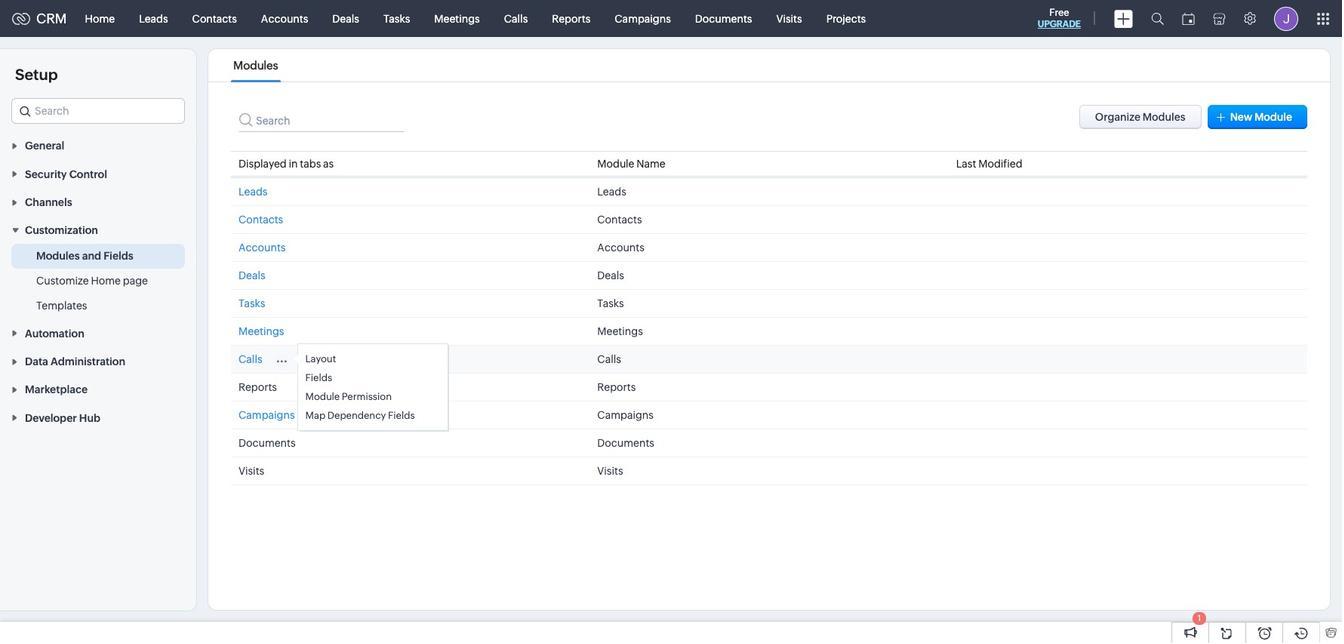 Task type: describe. For each thing, give the bounding box(es) containing it.
visits link
[[764, 0, 814, 37]]

1 horizontal spatial module
[[597, 158, 634, 170]]

customization region
[[0, 244, 196, 319]]

as
[[323, 158, 334, 170]]

marketplace
[[25, 384, 88, 396]]

administration
[[51, 356, 125, 368]]

name
[[636, 158, 665, 170]]

permission
[[342, 391, 392, 402]]

1 vertical spatial accounts link
[[239, 242, 286, 254]]

0 horizontal spatial leads
[[139, 12, 168, 25]]

1 horizontal spatial leads link
[[239, 186, 268, 198]]

1 horizontal spatial reports
[[552, 12, 590, 25]]

displayed
[[239, 158, 287, 170]]

0 horizontal spatial calls link
[[239, 353, 262, 365]]

0 horizontal spatial contacts
[[192, 12, 237, 25]]

module inside button
[[1254, 111, 1292, 123]]

0 horizontal spatial meetings link
[[239, 325, 284, 337]]

0 vertical spatial leads link
[[127, 0, 180, 37]]

layout fields module permission map dependency fields
[[305, 353, 415, 421]]

0 vertical spatial accounts link
[[249, 0, 320, 37]]

modified
[[978, 158, 1022, 170]]

crm
[[36, 11, 67, 26]]

0 horizontal spatial tasks link
[[239, 297, 265, 309]]

automation button
[[0, 319, 196, 347]]

2 vertical spatial fields
[[388, 410, 415, 421]]

general
[[25, 140, 64, 152]]

customization button
[[0, 216, 196, 244]]

0 horizontal spatial deals
[[239, 269, 265, 282]]

logo image
[[12, 12, 30, 25]]

dependency
[[327, 410, 386, 421]]

module inside layout fields module permission map dependency fields
[[305, 391, 340, 402]]

page
[[123, 275, 148, 287]]

home inside the customization region
[[91, 275, 121, 287]]

in
[[289, 158, 298, 170]]

general button
[[0, 131, 196, 160]]

calendar image
[[1182, 12, 1195, 25]]

map
[[305, 410, 325, 421]]

0 vertical spatial meetings link
[[422, 0, 492, 37]]

documents link
[[683, 0, 764, 37]]

customize
[[36, 275, 89, 287]]

displayed in tabs as
[[239, 158, 334, 170]]

modules for modules and fields
[[36, 250, 80, 262]]

accounts inside accounts link
[[261, 12, 308, 25]]

templates
[[36, 300, 87, 312]]

last modified
[[956, 158, 1022, 170]]

modules for modules
[[233, 59, 278, 72]]

security control button
[[0, 160, 196, 188]]

0 vertical spatial campaigns link
[[603, 0, 683, 37]]

0 horizontal spatial reports
[[239, 381, 277, 393]]

create menu image
[[1114, 9, 1133, 28]]

customization
[[25, 224, 98, 237]]

0 vertical spatial calls link
[[492, 0, 540, 37]]

documents inside the documents link
[[695, 12, 752, 25]]

module name
[[597, 158, 665, 170]]

0 horizontal spatial meetings
[[239, 325, 284, 337]]

upgrade
[[1038, 19, 1081, 29]]

data
[[25, 356, 48, 368]]

new module
[[1230, 111, 1292, 123]]

tabs
[[300, 158, 321, 170]]

security control
[[25, 168, 107, 180]]

meetings inside 'meetings' "link"
[[434, 12, 480, 25]]

1 horizontal spatial contacts
[[239, 214, 283, 226]]

customize home page link
[[36, 274, 148, 289]]



Task type: vqa. For each thing, say whether or not it's contained in the screenshot.


Task type: locate. For each thing, give the bounding box(es) containing it.
0 horizontal spatial tasks
[[239, 297, 265, 309]]

documents
[[695, 12, 752, 25], [239, 437, 296, 449], [597, 437, 654, 449]]

contacts down module name
[[597, 214, 642, 226]]

2 vertical spatial module
[[305, 391, 340, 402]]

0 horizontal spatial modules
[[36, 250, 80, 262]]

2 horizontal spatial contacts
[[597, 214, 642, 226]]

0 vertical spatial home
[[85, 12, 115, 25]]

1
[[1198, 614, 1201, 623]]

0 vertical spatial fields
[[104, 250, 133, 262]]

1 vertical spatial calls link
[[239, 353, 262, 365]]

projects
[[826, 12, 866, 25]]

module up map
[[305, 391, 340, 402]]

0 vertical spatial deals link
[[320, 0, 371, 37]]

crm link
[[12, 11, 67, 26]]

1 horizontal spatial documents
[[597, 437, 654, 449]]

fields down permission
[[388, 410, 415, 421]]

create menu element
[[1105, 0, 1142, 37]]

1 horizontal spatial modules
[[233, 59, 278, 72]]

tasks
[[383, 12, 410, 25], [239, 297, 265, 309], [597, 297, 624, 309]]

1 horizontal spatial leads
[[239, 186, 268, 198]]

2 horizontal spatial calls
[[597, 353, 621, 365]]

modules inside the customization region
[[36, 250, 80, 262]]

developer hub button
[[0, 403, 196, 432]]

fields right 'and' at the top of page
[[104, 250, 133, 262]]

0 vertical spatial module
[[1254, 111, 1292, 123]]

meetings link
[[422, 0, 492, 37], [239, 325, 284, 337]]

control
[[69, 168, 107, 180]]

modules and fields link
[[36, 249, 133, 264]]

1 horizontal spatial meetings
[[434, 12, 480, 25]]

marketplace button
[[0, 375, 196, 403]]

campaigns
[[615, 12, 671, 25], [239, 409, 295, 421], [597, 409, 654, 421]]

modules and fields
[[36, 250, 133, 262]]

0 vertical spatial modules
[[233, 59, 278, 72]]

0 horizontal spatial visits
[[239, 465, 264, 477]]

0 horizontal spatial module
[[305, 391, 340, 402]]

channels
[[25, 196, 72, 208]]

new
[[1230, 111, 1252, 123]]

leads
[[139, 12, 168, 25], [239, 186, 268, 198], [597, 186, 626, 198]]

home down 'and' at the top of page
[[91, 275, 121, 287]]

0 vertical spatial contacts link
[[180, 0, 249, 37]]

free upgrade
[[1038, 7, 1081, 29]]

data administration button
[[0, 347, 196, 375]]

hub
[[79, 412, 100, 424]]

1 horizontal spatial deals link
[[320, 0, 371, 37]]

contacts link down displayed
[[239, 214, 283, 226]]

last
[[956, 158, 976, 170]]

0 horizontal spatial calls
[[239, 353, 262, 365]]

None button
[[1079, 105, 1201, 129]]

2 horizontal spatial deals
[[597, 269, 624, 282]]

deals link
[[320, 0, 371, 37], [239, 269, 265, 282]]

deals inside "deals" link
[[332, 12, 359, 25]]

automation
[[25, 327, 84, 339]]

free
[[1049, 7, 1069, 18]]

search element
[[1142, 0, 1173, 37]]

module left the name
[[597, 158, 634, 170]]

2 horizontal spatial tasks
[[597, 297, 624, 309]]

1 horizontal spatial calls link
[[492, 0, 540, 37]]

2 horizontal spatial reports
[[597, 381, 636, 393]]

calls
[[504, 12, 528, 25], [239, 353, 262, 365], [597, 353, 621, 365]]

leads right home link
[[139, 12, 168, 25]]

leads down displayed
[[239, 186, 268, 198]]

security
[[25, 168, 67, 180]]

home
[[85, 12, 115, 25], [91, 275, 121, 287]]

visits
[[776, 12, 802, 25], [239, 465, 264, 477], [597, 465, 623, 477]]

contacts down displayed
[[239, 214, 283, 226]]

module right new
[[1254, 111, 1292, 123]]

1 vertical spatial module
[[597, 158, 634, 170]]

1 horizontal spatial fields
[[305, 372, 332, 383]]

fields
[[104, 250, 133, 262], [305, 372, 332, 383], [388, 410, 415, 421]]

2 horizontal spatial visits
[[776, 12, 802, 25]]

1 vertical spatial leads link
[[239, 186, 268, 198]]

fields inside the customization region
[[104, 250, 133, 262]]

1 horizontal spatial calls
[[504, 12, 528, 25]]

2 horizontal spatial meetings
[[597, 325, 643, 337]]

1 vertical spatial contacts link
[[239, 214, 283, 226]]

setup
[[15, 66, 58, 83]]

fields down layout
[[305, 372, 332, 383]]

accounts
[[261, 12, 308, 25], [239, 242, 286, 254], [597, 242, 644, 254]]

1 vertical spatial tasks link
[[239, 297, 265, 309]]

0 vertical spatial tasks link
[[371, 0, 422, 37]]

1 horizontal spatial meetings link
[[422, 0, 492, 37]]

1 horizontal spatial tasks link
[[371, 0, 422, 37]]

1 vertical spatial meetings link
[[239, 325, 284, 337]]

reports link
[[540, 0, 603, 37]]

1 vertical spatial campaigns link
[[239, 409, 295, 421]]

module
[[1254, 111, 1292, 123], [597, 158, 634, 170], [305, 391, 340, 402]]

0 horizontal spatial documents
[[239, 437, 296, 449]]

0 horizontal spatial leads link
[[127, 0, 180, 37]]

2 horizontal spatial fields
[[388, 410, 415, 421]]

contacts
[[192, 12, 237, 25], [239, 214, 283, 226], [597, 214, 642, 226]]

2 horizontal spatial leads
[[597, 186, 626, 198]]

Search text field
[[12, 99, 184, 123], [239, 105, 405, 132]]

campaigns link
[[603, 0, 683, 37], [239, 409, 295, 421]]

1 horizontal spatial tasks
[[383, 12, 410, 25]]

0 horizontal spatial campaigns link
[[239, 409, 295, 421]]

modules link
[[231, 59, 281, 72]]

reports
[[552, 12, 590, 25], [239, 381, 277, 393], [597, 381, 636, 393]]

1 horizontal spatial search text field
[[239, 105, 405, 132]]

0 horizontal spatial search text field
[[12, 99, 184, 123]]

and
[[82, 250, 101, 262]]

0 horizontal spatial fields
[[104, 250, 133, 262]]

projects link
[[814, 0, 878, 37]]

2 horizontal spatial documents
[[695, 12, 752, 25]]

search text field up as
[[239, 105, 405, 132]]

profile element
[[1265, 0, 1307, 37]]

1 vertical spatial home
[[91, 275, 121, 287]]

developer hub
[[25, 412, 100, 424]]

0 horizontal spatial deals link
[[239, 269, 265, 282]]

calls link
[[492, 0, 540, 37], [239, 353, 262, 365]]

search text field up general dropdown button on the left of the page
[[12, 99, 184, 123]]

home right crm
[[85, 12, 115, 25]]

tasks link
[[371, 0, 422, 37], [239, 297, 265, 309]]

2 horizontal spatial module
[[1254, 111, 1292, 123]]

1 horizontal spatial campaigns link
[[603, 0, 683, 37]]

new module button
[[1207, 105, 1307, 129]]

leads link
[[127, 0, 180, 37], [239, 186, 268, 198]]

data administration
[[25, 356, 125, 368]]

customize home page
[[36, 275, 148, 287]]

templates link
[[36, 298, 87, 314]]

layout
[[305, 353, 336, 365]]

profile image
[[1274, 6, 1298, 31]]

1 vertical spatial fields
[[305, 372, 332, 383]]

accounts link
[[249, 0, 320, 37], [239, 242, 286, 254]]

1 horizontal spatial deals
[[332, 12, 359, 25]]

modules
[[233, 59, 278, 72], [36, 250, 80, 262]]

1 vertical spatial modules
[[36, 250, 80, 262]]

deals
[[332, 12, 359, 25], [239, 269, 265, 282], [597, 269, 624, 282]]

developer
[[25, 412, 77, 424]]

contacts link
[[180, 0, 249, 37], [239, 214, 283, 226]]

contacts up modules link
[[192, 12, 237, 25]]

1 horizontal spatial visits
[[597, 465, 623, 477]]

contacts link up modules link
[[180, 0, 249, 37]]

meetings
[[434, 12, 480, 25], [239, 325, 284, 337], [597, 325, 643, 337]]

leads down module name
[[597, 186, 626, 198]]

search image
[[1151, 12, 1164, 25]]

1 vertical spatial deals link
[[239, 269, 265, 282]]

None field
[[11, 98, 185, 124]]

home link
[[73, 0, 127, 37]]

channels button
[[0, 188, 196, 216]]



